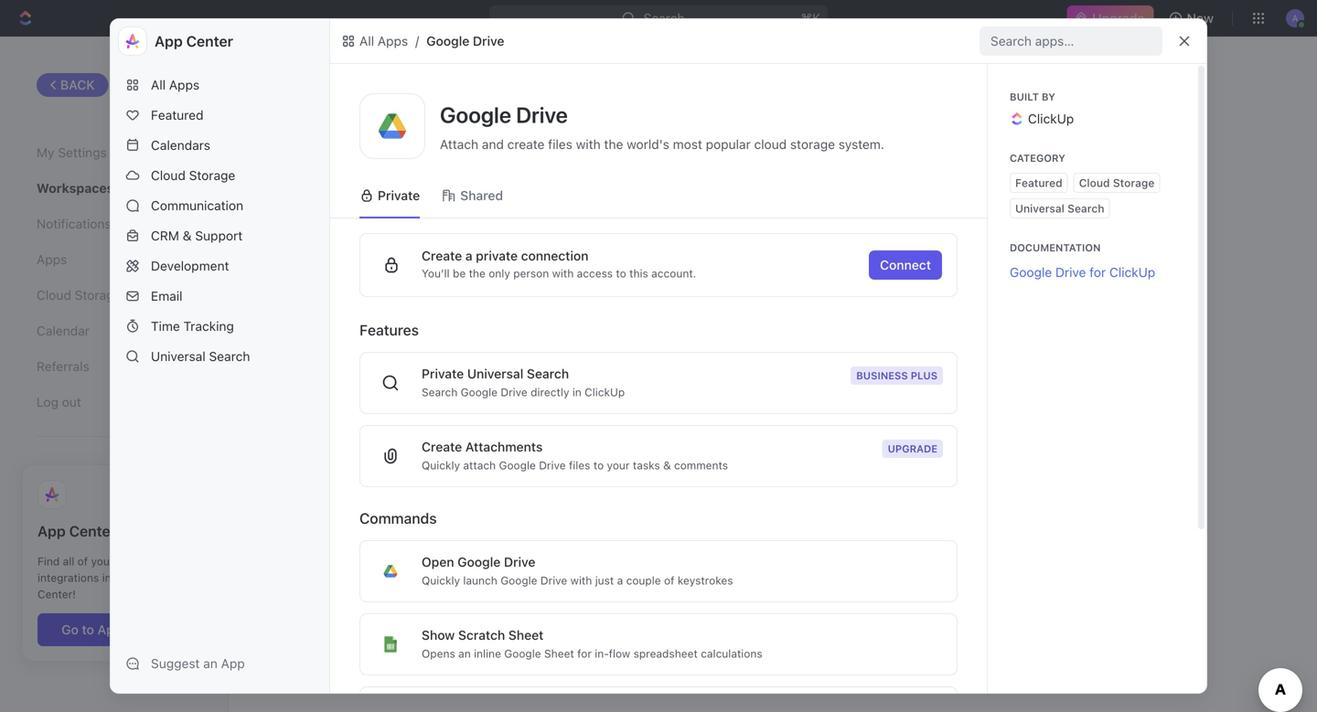 Task type: locate. For each thing, give the bounding box(es) containing it.
in right the directly
[[573, 386, 582, 399]]

universal search down time tracking
[[151, 349, 250, 364]]

a up be
[[466, 248, 473, 264]]

tasks
[[633, 459, 660, 472]]

your left tasks
[[607, 459, 630, 472]]

connection
[[521, 248, 589, 264]]

0 vertical spatial upgrade link
[[1067, 5, 1154, 31]]

workspaces down the l_lxf icon
[[296, 71, 402, 94]]

storage
[[189, 168, 235, 183], [1113, 177, 1155, 189], [75, 288, 121, 303]]

0 vertical spatial a
[[466, 248, 473, 264]]

1 horizontal spatial upgrade link
[[1067, 5, 1154, 31]]

workspaces link
[[37, 173, 191, 204]]

2 create from the top
[[422, 440, 462, 455]]

of right couple
[[664, 575, 675, 587]]

0 vertical spatial all apps link
[[338, 30, 412, 52]]

google right "/"
[[427, 33, 470, 48]]

0 vertical spatial in
[[573, 386, 582, 399]]

private
[[476, 248, 518, 264]]

all apps up calendars
[[151, 77, 200, 92]]

0 horizontal spatial new
[[135, 572, 156, 585]]

1 horizontal spatial of
[[664, 575, 675, 587]]

1 horizontal spatial the
[[604, 137, 623, 152]]

featured down category
[[1016, 177, 1063, 189]]

1 horizontal spatial storage
[[189, 168, 235, 183]]

with left world's
[[576, 137, 601, 152]]

the left world's
[[604, 137, 623, 152]]

0 vertical spatial create
[[422, 248, 462, 264]]

with left just
[[571, 575, 592, 587]]

only
[[489, 267, 510, 280]]

built
[[1010, 91, 1039, 103]]

0 horizontal spatial apps
[[37, 252, 67, 267]]

create
[[422, 248, 462, 264], [422, 440, 462, 455]]

an left inline
[[458, 648, 471, 661]]

google up the attachments
[[461, 386, 498, 399]]

google down documentation
[[1010, 265, 1052, 280]]

upgrade link down plus
[[883, 440, 943, 458]]

files left tasks
[[569, 459, 591, 472]]

workspaces up notifications at the top of page
[[37, 181, 114, 196]]

& right crm
[[183, 228, 192, 243]]

create for create attachments
[[422, 440, 462, 455]]

0 vertical spatial &
[[183, 228, 192, 243]]

1 vertical spatial &
[[663, 459, 671, 472]]

0 horizontal spatial private
[[378, 188, 420, 203]]

out
[[62, 395, 81, 410]]

private universal search search google drive directly in clickup
[[422, 366, 625, 399]]

crm
[[151, 228, 179, 243]]

1 vertical spatial all apps
[[151, 77, 200, 92]]

cloud up "calendar"
[[37, 288, 71, 303]]

1 vertical spatial featured link
[[1010, 173, 1068, 193]]

google drive for clickup link
[[1010, 263, 1156, 283]]

2 horizontal spatial center
[[186, 32, 233, 50]]

my
[[265, 71, 292, 94], [37, 145, 54, 160]]

notifications link
[[37, 209, 191, 240]]

all apps link
[[338, 30, 412, 52], [118, 70, 322, 100]]

/ google drive
[[415, 33, 505, 48]]

0 vertical spatial and
[[482, 137, 504, 152]]

upgrade up search apps… field
[[1093, 11, 1145, 26]]

0 horizontal spatial all apps
[[151, 77, 200, 92]]

private inside private universal search search google drive directly in clickup
[[422, 366, 464, 382]]

0 vertical spatial my
[[265, 71, 292, 94]]

to left 'this'
[[616, 267, 627, 280]]

all apps link left "/"
[[338, 30, 412, 52]]

0 horizontal spatial your
[[91, 556, 114, 568]]

1 vertical spatial to
[[594, 459, 604, 472]]

0 vertical spatial sheet
[[509, 628, 544, 643]]

2 vertical spatial clickup
[[585, 386, 625, 399]]

with down connection
[[552, 267, 574, 280]]

0 horizontal spatial of
[[77, 556, 88, 568]]

my up calendars link
[[265, 71, 292, 94]]

to right go
[[82, 623, 94, 638]]

0 horizontal spatial all
[[151, 77, 166, 92]]

cloud up documentation
[[1079, 177, 1110, 189]]

0 horizontal spatial an
[[203, 657, 218, 672]]

in inside private universal search search google drive directly in clickup
[[573, 386, 582, 399]]

universal search link down time tracking link
[[118, 342, 322, 371]]

drive right "/"
[[473, 33, 505, 48]]

cloud storage
[[151, 168, 235, 183], [1079, 177, 1155, 189], [37, 288, 121, 303]]

0 vertical spatial upgrade
[[1093, 11, 1145, 26]]

app center
[[155, 32, 233, 50], [38, 523, 116, 540]]

and left create
[[482, 137, 504, 152]]

1 vertical spatial private
[[422, 366, 464, 382]]

0 vertical spatial all apps
[[360, 33, 408, 48]]

google up the attach
[[440, 102, 511, 128]]

apps left "/"
[[378, 33, 408, 48]]

create up you'll at the top left of page
[[422, 248, 462, 264]]

for inside show scratch sheet opens an inline google sheet for in-flow spreadsheet calculations
[[577, 648, 592, 661]]

with
[[576, 137, 601, 152], [552, 267, 574, 280], [571, 575, 592, 587]]

search
[[1068, 202, 1105, 215], [209, 349, 250, 364], [527, 366, 569, 382], [422, 386, 458, 399]]

create left the attachments
[[422, 440, 462, 455]]

drive inside create attachments quickly attach google drive files to your tasks & comments
[[539, 459, 566, 472]]

all apps
[[360, 33, 408, 48], [151, 77, 200, 92]]

1 vertical spatial files
[[569, 459, 591, 472]]

attach
[[440, 137, 479, 152]]

cloud storage up "calendar"
[[37, 288, 121, 303]]

built by
[[1010, 91, 1056, 103]]

apps down notifications at the top of page
[[37, 252, 67, 267]]

system.
[[839, 137, 885, 152]]

workspaces
[[296, 71, 402, 94], [37, 181, 114, 196]]

private
[[378, 188, 420, 203], [422, 366, 464, 382]]

drive down the attachments
[[539, 459, 566, 472]]

an inside suggest an app button
[[203, 657, 218, 672]]

1 horizontal spatial upgrade
[[1093, 11, 1145, 26]]

files right create
[[548, 137, 573, 152]]

a inside create a private connection you'll be the only person with access to this account.
[[466, 248, 473, 264]]

drive left just
[[541, 575, 568, 587]]

1 horizontal spatial new
[[550, 287, 578, 304]]

google
[[427, 33, 470, 48], [440, 102, 511, 128], [1010, 265, 1052, 280], [461, 386, 498, 399], [499, 459, 536, 472], [458, 555, 501, 570], [501, 575, 538, 587], [504, 648, 541, 661]]

universal search link
[[1010, 199, 1110, 219], [118, 342, 322, 371]]

1 vertical spatial with
[[552, 267, 574, 280]]

1 vertical spatial upgrade link
[[883, 440, 943, 458]]

0 vertical spatial for
[[1090, 265, 1106, 280]]

plus
[[911, 370, 938, 382]]

private inside private link
[[378, 188, 420, 203]]

sheet left 'in-'
[[544, 648, 574, 661]]

an inside show scratch sheet opens an inline google sheet for in-flow spreadsheet calculations
[[458, 648, 471, 661]]

2 vertical spatial universal
[[467, 366, 524, 382]]

1 vertical spatial of
[[664, 575, 675, 587]]

quickly down open
[[422, 575, 460, 587]]

universal up the attachments
[[467, 366, 524, 382]]

create inside create attachments quickly attach google drive files to your tasks & comments
[[422, 440, 462, 455]]

category
[[1010, 152, 1066, 164]]

go to app center
[[61, 623, 166, 638]]

create for create a private connection
[[422, 248, 462, 264]]

person
[[514, 267, 549, 280]]

+
[[527, 150, 571, 236]]

sheet
[[509, 628, 544, 643], [544, 648, 574, 661]]

0 vertical spatial featured
[[151, 108, 204, 123]]

1 vertical spatial my
[[37, 145, 54, 160]]

your inside find all of your apps and integrations in our new app center!
[[91, 556, 114, 568]]

your left apps
[[91, 556, 114, 568]]

featured link down category
[[1010, 173, 1068, 193]]

apps
[[378, 33, 408, 48], [169, 77, 200, 92], [37, 252, 67, 267]]

my for my settings
[[37, 145, 54, 160]]

/
[[415, 33, 419, 48]]

drive up create
[[516, 102, 568, 128]]

1 horizontal spatial universal search
[[1016, 202, 1105, 215]]

business
[[857, 370, 908, 382]]

referrals
[[37, 359, 89, 374]]

our
[[114, 572, 131, 585]]

1 vertical spatial create
[[422, 440, 462, 455]]

commands
[[360, 510, 437, 527]]

universal down time
[[151, 349, 206, 364]]

1 vertical spatial all
[[151, 77, 166, 92]]

an
[[458, 648, 471, 661], [203, 657, 218, 672]]

suggest an app button
[[118, 650, 322, 679]]

1 vertical spatial clickup
[[1110, 265, 1156, 280]]

2 horizontal spatial cloud
[[1079, 177, 1110, 189]]

time tracking
[[151, 319, 234, 334]]

1 horizontal spatial private
[[422, 366, 464, 382]]

1 vertical spatial the
[[469, 267, 486, 280]]

a
[[324, 166, 353, 220]]

1 vertical spatial all apps link
[[118, 70, 322, 100]]

featured
[[151, 108, 204, 123], [1016, 177, 1063, 189]]

0 horizontal spatial app center
[[38, 523, 116, 540]]

1 vertical spatial sheet
[[544, 648, 574, 661]]

drive inside private universal search search google drive directly in clickup
[[501, 386, 528, 399]]

& right tasks
[[663, 459, 671, 472]]

0 horizontal spatial universal
[[151, 349, 206, 364]]

1 vertical spatial featured
[[1016, 177, 1063, 189]]

0 vertical spatial to
[[616, 267, 627, 280]]

all right the l_lxf icon
[[360, 33, 374, 48]]

0 horizontal spatial my
[[37, 145, 54, 160]]

0 horizontal spatial featured link
[[118, 101, 322, 130]]

quickly left attach
[[422, 459, 460, 472]]

just
[[595, 575, 614, 587]]

with inside the 'open google drive quickly launch google drive with just a couple of keystrokes'
[[571, 575, 592, 587]]

upgrade inside google drive dialog
[[888, 443, 938, 455]]

0 vertical spatial files
[[548, 137, 573, 152]]

0 horizontal spatial center
[[69, 523, 116, 540]]

google right launch
[[501, 575, 538, 587]]

2 horizontal spatial storage
[[1113, 177, 1155, 189]]

featured up calendars
[[151, 108, 204, 123]]

referrals link
[[37, 352, 191, 383]]

google down the attachments
[[499, 459, 536, 472]]

1 vertical spatial universal search link
[[118, 342, 322, 371]]

1 horizontal spatial sheet
[[544, 648, 574, 661]]

1 horizontal spatial for
[[1090, 265, 1106, 280]]

0 horizontal spatial upgrade link
[[883, 440, 943, 458]]

files
[[548, 137, 573, 152], [569, 459, 591, 472]]

my left settings
[[37, 145, 54, 160]]

open
[[422, 555, 454, 570]]

upgrade link left new button
[[1067, 5, 1154, 31]]

0 horizontal spatial all apps link
[[118, 70, 322, 100]]

most
[[673, 137, 703, 152]]

all up calendars
[[151, 77, 166, 92]]

suggest
[[151, 657, 200, 672]]

google drive dialog
[[110, 18, 1208, 713]]

a right just
[[617, 575, 623, 587]]

1 horizontal spatial my
[[265, 71, 292, 94]]

cloud
[[151, 168, 186, 183], [1079, 177, 1110, 189], [37, 288, 71, 303]]

support
[[195, 228, 243, 243]]

google inside create attachments quickly attach google drive files to your tasks & comments
[[499, 459, 536, 472]]

0 horizontal spatial upgrade
[[888, 443, 938, 455]]

1 horizontal spatial featured
[[1016, 177, 1063, 189]]

1 horizontal spatial center
[[125, 623, 166, 638]]

2 vertical spatial to
[[82, 623, 94, 638]]

cloud
[[754, 137, 787, 152]]

1 horizontal spatial universal search link
[[1010, 199, 1110, 219]]

1 vertical spatial universal search
[[151, 349, 250, 364]]

upgrade
[[1093, 11, 1145, 26], [888, 443, 938, 455]]

an right suggest
[[203, 657, 218, 672]]

log
[[37, 395, 59, 410]]

of inside the 'open google drive quickly launch google drive with just a couple of keystrokes'
[[664, 575, 675, 587]]

all
[[63, 556, 74, 568]]

cloud storage up communication
[[151, 168, 235, 183]]

to
[[616, 267, 627, 280], [594, 459, 604, 472], [82, 623, 94, 638]]

all apps link up calendars link
[[118, 70, 322, 100]]

0 vertical spatial new
[[550, 287, 578, 304]]

0 horizontal spatial the
[[469, 267, 486, 280]]

universal
[[1016, 202, 1065, 215], [151, 349, 206, 364], [467, 366, 524, 382]]

files inside the google drive attach and create files with the world's most popular cloud storage system.
[[548, 137, 573, 152]]

google inside show scratch sheet opens an inline google sheet for in-flow spreadsheet calculations
[[504, 648, 541, 661]]

upgrade down plus
[[888, 443, 938, 455]]

with inside the google drive attach and create files with the world's most popular cloud storage system.
[[576, 137, 601, 152]]

drive down documentation
[[1056, 265, 1087, 280]]

the right be
[[469, 267, 486, 280]]

featured link up calendars link
[[118, 101, 322, 130]]

1 horizontal spatial an
[[458, 648, 471, 661]]

1 vertical spatial in
[[102, 572, 111, 585]]

apps up calendars
[[169, 77, 200, 92]]

2 horizontal spatial to
[[616, 267, 627, 280]]

0 vertical spatial clickup
[[1028, 111, 1074, 126]]

sheet right scratch
[[509, 628, 544, 643]]

for
[[1090, 265, 1106, 280], [577, 648, 592, 661]]

drive left the directly
[[501, 386, 528, 399]]

to left tasks
[[594, 459, 604, 472]]

2 vertical spatial center
[[125, 623, 166, 638]]

1 create from the top
[[422, 248, 462, 264]]

and right apps
[[145, 556, 164, 568]]

drive
[[473, 33, 505, 48], [516, 102, 568, 128], [1056, 265, 1087, 280], [501, 386, 528, 399], [539, 459, 566, 472], [504, 555, 536, 570], [541, 575, 568, 587]]

for left 'in-'
[[577, 648, 592, 661]]

app
[[155, 32, 183, 50], [38, 523, 66, 540], [159, 572, 180, 585], [97, 623, 122, 638], [221, 657, 245, 672]]

new inside find all of your apps and integrations in our new app center!
[[135, 572, 156, 585]]

new right "our"
[[135, 572, 156, 585]]

create inside create a private connection you'll be the only person with access to this account.
[[422, 248, 462, 264]]

1 horizontal spatial in
[[573, 386, 582, 399]]

all apps for rightmost all apps link
[[360, 33, 408, 48]]

launch
[[463, 575, 498, 587]]

app center inside google drive dialog
[[155, 32, 233, 50]]

my settings link
[[37, 137, 191, 169]]

1 vertical spatial for
[[577, 648, 592, 661]]

all apps left "/"
[[360, 33, 408, 48]]

l_lxf image
[[341, 34, 356, 48]]

apps inside apps link
[[37, 252, 67, 267]]

0 horizontal spatial clickup
[[585, 386, 625, 399]]

clickup
[[1028, 111, 1074, 126], [1110, 265, 1156, 280], [585, 386, 625, 399]]

quickly
[[422, 459, 460, 472], [422, 575, 460, 587]]

in inside find all of your apps and integrations in our new app center!
[[102, 572, 111, 585]]

in left "our"
[[102, 572, 111, 585]]

1 horizontal spatial workspaces
[[296, 71, 402, 94]]

for down documentation
[[1090, 265, 1106, 280]]

cloud storage up documentation
[[1079, 177, 1155, 189]]

with inside create a private connection you'll be the only person with access to this account.
[[552, 267, 574, 280]]

the inside the google drive attach and create files with the world's most popular cloud storage system.
[[604, 137, 623, 152]]

upgrade link
[[1067, 5, 1154, 31], [883, 440, 943, 458]]

1 vertical spatial center
[[69, 523, 116, 540]]

calendar
[[37, 324, 90, 339]]

2 horizontal spatial apps
[[378, 33, 408, 48]]

a inside the 'open google drive quickly launch google drive with just a couple of keystrokes'
[[617, 575, 623, 587]]

1 quickly from the top
[[422, 459, 460, 472]]

featured link
[[118, 101, 322, 130], [1010, 173, 1068, 193]]

0 horizontal spatial cloud
[[37, 288, 71, 303]]

of right all
[[77, 556, 88, 568]]

0 vertical spatial private
[[378, 188, 420, 203]]

2 horizontal spatial clickup
[[1110, 265, 1156, 280]]

1 horizontal spatial to
[[594, 459, 604, 472]]

cloud down calendars
[[151, 168, 186, 183]]

new right add
[[550, 287, 578, 304]]

new
[[550, 287, 578, 304], [135, 572, 156, 585]]

2 quickly from the top
[[422, 575, 460, 587]]

1 vertical spatial quickly
[[422, 575, 460, 587]]

1 horizontal spatial all apps
[[360, 33, 408, 48]]

universal up documentation
[[1016, 202, 1065, 215]]

google right inline
[[504, 648, 541, 661]]

0 vertical spatial your
[[607, 459, 630, 472]]

universal search link up documentation
[[1010, 199, 1110, 219]]

&
[[183, 228, 192, 243], [663, 459, 671, 472]]

universal search up documentation
[[1016, 202, 1105, 215]]



Task type: vqa. For each thing, say whether or not it's contained in the screenshot.
CLICKAPPS
no



Task type: describe. For each thing, give the bounding box(es) containing it.
google inside private universal search search google drive directly in clickup
[[461, 386, 498, 399]]

search...
[[644, 11, 696, 26]]

tracking
[[184, 319, 234, 334]]

email link
[[118, 282, 322, 311]]

1 vertical spatial workspaces
[[37, 181, 114, 196]]

business plus link
[[851, 367, 943, 385]]

keystrokes
[[678, 575, 733, 587]]

couple
[[626, 575, 661, 587]]

world's
[[627, 137, 670, 152]]

connect
[[880, 258, 931, 273]]

cloud for cloud storage link above documentation
[[1079, 177, 1110, 189]]

apple's
[[275, 287, 325, 304]]

quickly inside create attachments quickly attach google drive files to your tasks & comments
[[422, 459, 460, 472]]

1 vertical spatial app center
[[38, 523, 116, 540]]

2 horizontal spatial universal
[[1016, 202, 1065, 215]]

center inside button
[[125, 623, 166, 638]]

0 horizontal spatial universal search
[[151, 349, 250, 364]]

crm & support
[[151, 228, 243, 243]]

log out
[[37, 395, 81, 410]]

the inside create a private connection you'll be the only person with access to this account.
[[469, 267, 486, 280]]

google drive attach and create files with the world's most popular cloud storage system.
[[440, 102, 885, 152]]

all apps for bottommost all apps link
[[151, 77, 200, 92]]

1 horizontal spatial cloud storage
[[151, 168, 235, 183]]

you'll
[[422, 267, 450, 280]]

calculations
[[701, 648, 763, 661]]

open google drive quickly launch google drive with just a couple of keystrokes
[[422, 555, 733, 587]]

0 horizontal spatial universal search link
[[118, 342, 322, 371]]

email
[[151, 289, 183, 304]]

1 horizontal spatial clickup
[[1028, 111, 1074, 126]]

my workspaces
[[265, 71, 402, 94]]

your inside create attachments quickly attach google drive files to your tasks & comments
[[607, 459, 630, 472]]

shared link
[[442, 174, 503, 218]]

universal inside private universal search search google drive directly in clickup
[[467, 366, 524, 382]]

this
[[630, 267, 649, 280]]

apps link
[[37, 244, 191, 276]]

flow
[[609, 648, 631, 661]]

my settings
[[37, 145, 107, 160]]

go to app center button
[[38, 614, 190, 647]]

to inside create a private connection you'll be the only person with access to this account.
[[616, 267, 627, 280]]

cloud for cloud storage link on top of calendar link
[[37, 288, 71, 303]]

drive inside the google drive attach and create files with the world's most popular cloud storage system.
[[516, 102, 568, 128]]

0 horizontal spatial sheet
[[509, 628, 544, 643]]

ppddk image
[[442, 188, 457, 203]]

0 vertical spatial featured link
[[118, 101, 322, 130]]

new
[[1187, 11, 1214, 26]]

integrations
[[38, 572, 99, 585]]

private for private universal search search google drive directly in clickup
[[422, 366, 464, 382]]

show
[[422, 628, 455, 643]]

attachments
[[466, 440, 543, 455]]

app inside find all of your apps and integrations in our new app center!
[[159, 572, 180, 585]]

google up launch
[[458, 555, 501, 570]]

connect button
[[869, 251, 942, 280]]

clickup inside google drive for clickup link
[[1110, 265, 1156, 280]]

log out link
[[37, 387, 191, 418]]

calendar link
[[37, 316, 191, 347]]

to inside button
[[82, 623, 94, 638]]

files inside create attachments quickly attach google drive files to your tasks & comments
[[569, 459, 591, 472]]

create a private connection you'll be the only person with access to this account.
[[422, 248, 697, 280]]

private link
[[360, 174, 420, 218]]

add
[[520, 287, 547, 304]]

clickup inside private universal search search google drive directly in clickup
[[585, 386, 625, 399]]

opens
[[422, 648, 455, 661]]

center inside google drive dialog
[[186, 32, 233, 50]]

attach
[[463, 459, 496, 472]]

google inside the google drive attach and create files with the world's most popular cloud storage system.
[[440, 102, 511, 128]]

and inside find all of your apps and integrations in our new app center!
[[145, 556, 164, 568]]

apple's workspace
[[275, 287, 402, 304]]

0 horizontal spatial cloud storage
[[37, 288, 121, 303]]

2 horizontal spatial cloud storage
[[1079, 177, 1155, 189]]

crm & support link
[[118, 221, 322, 251]]

quickly inside the 'open google drive quickly launch google drive with just a couple of keystrokes'
[[422, 575, 460, 587]]

to inside create attachments quickly attach google drive files to your tasks & comments
[[594, 459, 604, 472]]

& inside create attachments quickly attach google drive files to your tasks & comments
[[663, 459, 671, 472]]

cloud storage link up calendar link
[[37, 280, 191, 311]]

0 vertical spatial apps
[[378, 33, 408, 48]]

⌘k
[[801, 11, 821, 26]]

Search apps… field
[[991, 30, 1156, 52]]

spreadsheet
[[634, 648, 698, 661]]

comments
[[674, 459, 728, 472]]

development
[[151, 258, 229, 274]]

shared
[[460, 188, 503, 203]]

notifications
[[37, 217, 111, 232]]

new button
[[1162, 4, 1225, 33]]

back
[[60, 77, 95, 92]]

communication
[[151, 198, 243, 213]]

storage
[[791, 137, 835, 152]]

suggest an app
[[151, 657, 245, 672]]

time tracking link
[[118, 312, 322, 341]]

be
[[453, 267, 466, 280]]

settings
[[58, 145, 107, 160]]

workspace
[[328, 287, 402, 304]]

0 vertical spatial universal search link
[[1010, 199, 1110, 219]]

add new
[[520, 287, 578, 304]]

ppddk image
[[360, 188, 374, 203]]

calendars
[[151, 138, 210, 153]]

apps
[[117, 556, 142, 568]]

inline
[[474, 648, 501, 661]]

0 vertical spatial all
[[360, 33, 374, 48]]

popular
[[706, 137, 751, 152]]

drive right open
[[504, 555, 536, 570]]

my for my workspaces
[[265, 71, 292, 94]]

0 horizontal spatial storage
[[75, 288, 121, 303]]

private for private
[[378, 188, 420, 203]]

show scratch sheet opens an inline google sheet for in-flow spreadsheet calculations
[[422, 628, 763, 661]]

calendars link
[[118, 131, 322, 160]]

cloud storage link up documentation
[[1074, 173, 1161, 193]]

1 horizontal spatial cloud
[[151, 168, 186, 183]]

directly
[[531, 386, 570, 399]]

cloud storage link down calendars link
[[118, 161, 322, 190]]

scratch
[[458, 628, 505, 643]]

features
[[360, 322, 419, 339]]

documentation
[[1010, 242, 1101, 254]]

time
[[151, 319, 180, 334]]

go
[[61, 623, 79, 638]]

1 horizontal spatial apps
[[169, 77, 200, 92]]

in for search
[[573, 386, 582, 399]]

find
[[38, 556, 60, 568]]

0 horizontal spatial featured
[[151, 108, 204, 123]]

and inside the google drive attach and create files with the world's most popular cloud storage system.
[[482, 137, 504, 152]]

1 horizontal spatial all apps link
[[338, 30, 412, 52]]

google drive for clickup
[[1010, 265, 1156, 280]]

0 horizontal spatial &
[[183, 228, 192, 243]]

of inside find all of your apps and integrations in our new app center!
[[77, 556, 88, 568]]

development link
[[118, 252, 322, 281]]

upgrade link inside google drive dialog
[[883, 440, 943, 458]]

center!
[[38, 589, 76, 601]]

in for of
[[102, 572, 111, 585]]

communication link
[[118, 191, 322, 221]]



